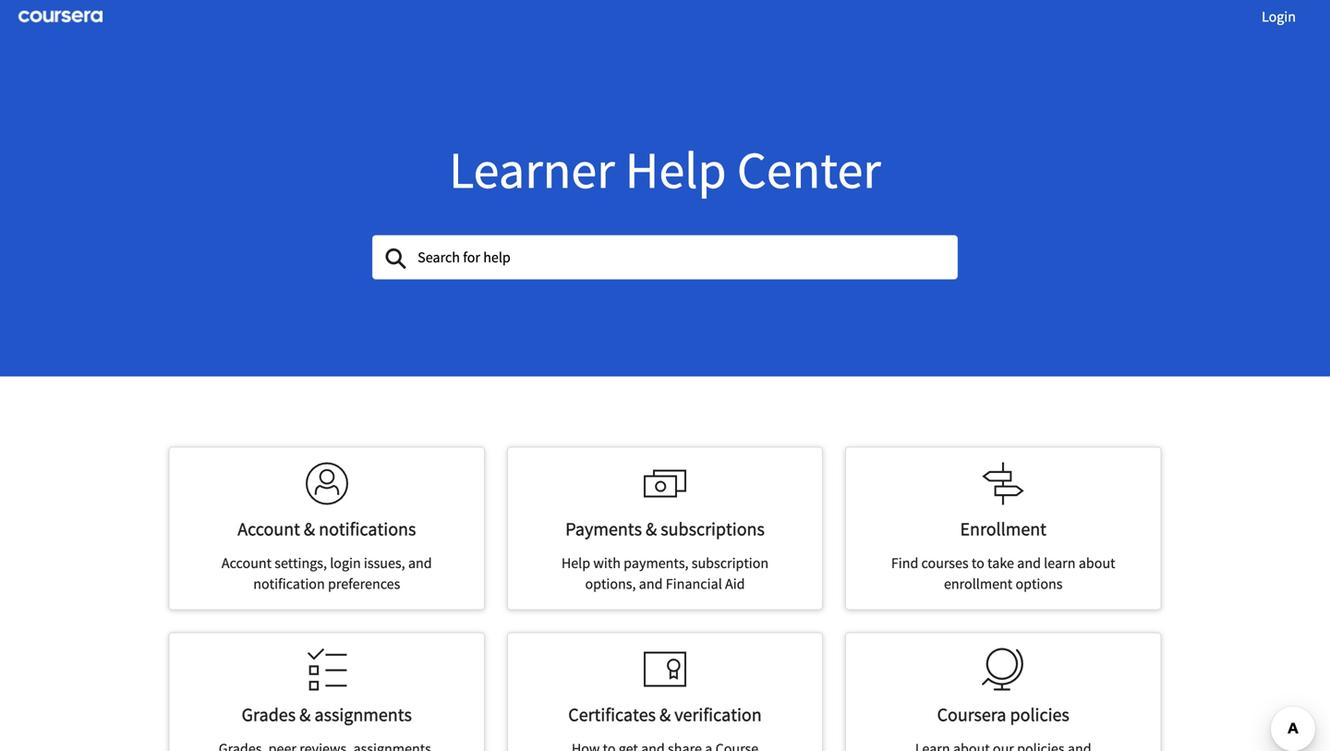 Task type: locate. For each thing, give the bounding box(es) containing it.
&
[[304, 518, 315, 541], [646, 518, 657, 541], [300, 703, 311, 726], [660, 703, 671, 726]]

find
[[892, 554, 919, 573]]

help up search for help "text box"
[[626, 137, 727, 202]]

Search for help text field
[[373, 235, 958, 280]]

0 horizontal spatial and
[[408, 554, 432, 573]]

payments
[[566, 518, 642, 541]]

certificates
[[569, 703, 656, 726]]

& right grades
[[300, 703, 311, 726]]

0 horizontal spatial help
[[562, 554, 591, 573]]

1 vertical spatial help
[[562, 554, 591, 573]]

help with payments, subscription options, and financial aid
[[562, 554, 769, 593]]

certificates & verification image
[[644, 648, 687, 691]]

and inside the find courses to take and learn about enrollment options
[[1018, 554, 1041, 573]]

1 horizontal spatial and
[[639, 575, 663, 593]]

options,
[[585, 575, 636, 593]]

account for account settings, login issues, and notification preferences
[[222, 554, 272, 573]]

& up payments,
[[646, 518, 657, 541]]

and inside account settings, login issues, and notification preferences
[[408, 554, 432, 573]]

account settings, login issues, and notification preferences
[[222, 554, 432, 593]]

none field inside the learner help center banner
[[373, 235, 958, 280]]

with
[[594, 554, 621, 573]]

account for account & notifications
[[238, 518, 300, 541]]

0 vertical spatial account
[[238, 518, 300, 541]]

verification
[[675, 703, 762, 726]]

take
[[988, 554, 1015, 573]]

and right issues,
[[408, 554, 432, 573]]

courses
[[922, 554, 969, 573]]

options
[[1016, 575, 1063, 593]]

and down payments,
[[639, 575, 663, 593]]

1 horizontal spatial help
[[626, 137, 727, 202]]

account & notifications
[[238, 518, 416, 541]]

learner help center
[[449, 137, 881, 202]]

& down certificates & verification image
[[660, 703, 671, 726]]

help inside 'help with payments, subscription options, and financial aid'
[[562, 554, 591, 573]]

help left with at the left of the page
[[562, 554, 591, 573]]

coursera policies
[[938, 703, 1070, 726]]

payments,
[[624, 554, 689, 573]]

and up options
[[1018, 554, 1041, 573]]

& up settings,
[[304, 518, 315, 541]]

account up notification
[[222, 554, 272, 573]]

2 horizontal spatial and
[[1018, 554, 1041, 573]]

None field
[[373, 235, 958, 280]]

help inside banner
[[626, 137, 727, 202]]

help
[[626, 137, 727, 202], [562, 554, 591, 573]]

payments & subscriptions
[[566, 518, 765, 541]]

enrollment image
[[982, 463, 1025, 505]]

account up settings,
[[238, 518, 300, 541]]

financial
[[666, 575, 722, 593]]

account
[[238, 518, 300, 541], [222, 554, 272, 573]]

0 vertical spatial help
[[626, 137, 727, 202]]

1 vertical spatial account
[[222, 554, 272, 573]]

account inside account settings, login issues, and notification preferences
[[222, 554, 272, 573]]

and
[[408, 554, 432, 573], [1018, 554, 1041, 573], [639, 575, 663, 593]]



Task type: vqa. For each thing, say whether or not it's contained in the screenshot.
Activity to the top
no



Task type: describe. For each thing, give the bounding box(es) containing it.
coursera
[[938, 703, 1007, 726]]

login button
[[1247, 5, 1312, 29]]

coursera policies image
[[982, 648, 1025, 691]]

enrollment
[[961, 518, 1047, 541]]

notifications
[[319, 518, 416, 541]]

about
[[1079, 554, 1116, 573]]

& for payments
[[646, 518, 657, 541]]

notification
[[253, 575, 325, 593]]

login
[[1262, 7, 1296, 26]]

grades & assignments image
[[306, 648, 348, 691]]

learner
[[449, 137, 615, 202]]

to
[[972, 554, 985, 573]]

learner help center banner
[[0, 0, 1331, 377]]

subscriptions
[[661, 518, 765, 541]]

login
[[330, 554, 361, 573]]

certificates & verification
[[569, 703, 762, 726]]

aid
[[725, 575, 745, 593]]

assignments
[[315, 703, 412, 726]]

policies
[[1010, 703, 1070, 726]]

payments & subscriptions image
[[644, 463, 687, 505]]

enrollment
[[944, 575, 1013, 593]]

& for grades
[[300, 703, 311, 726]]

grades
[[242, 703, 296, 726]]

settings,
[[275, 554, 327, 573]]

find courses to take and learn about enrollment options
[[892, 554, 1116, 593]]

issues,
[[364, 554, 405, 573]]

center
[[737, 137, 881, 202]]

account & notifications image
[[306, 463, 348, 505]]

and for enrollment
[[1018, 554, 1041, 573]]

grades & assignments
[[242, 703, 412, 726]]

and for account & notifications
[[408, 554, 432, 573]]

& for account
[[304, 518, 315, 541]]

learn
[[1044, 554, 1076, 573]]

& for certificates
[[660, 703, 671, 726]]

preferences
[[328, 575, 400, 593]]

and inside 'help with payments, subscription options, and financial aid'
[[639, 575, 663, 593]]

subscription
[[692, 554, 769, 573]]



